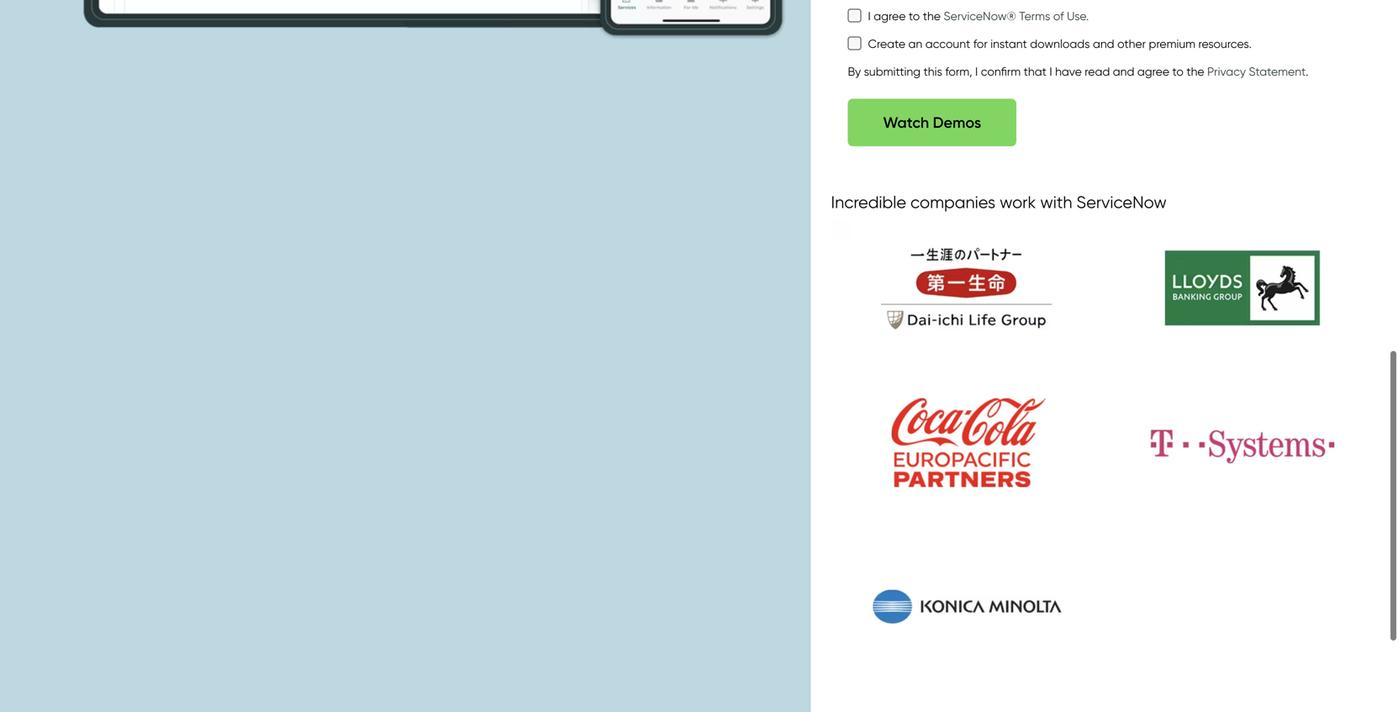 Task type: describe. For each thing, give the bounding box(es) containing it.
0 horizontal spatial i
[[868, 9, 871, 23]]

privacy
[[1208, 64, 1246, 79]]

that
[[1024, 64, 1047, 79]]

incredible
[[831, 192, 907, 212]]

of
[[1054, 9, 1064, 23]]

by
[[848, 64, 861, 79]]

create an account for instant downloads and other premium resources.
[[868, 36, 1252, 51]]

servicenow® terms of use. link
[[944, 9, 1089, 23]]

0 vertical spatial the
[[923, 9, 941, 23]]

1 vertical spatial the
[[1187, 64, 1205, 79]]

0 horizontal spatial agree
[[874, 9, 906, 23]]

create
[[868, 36, 906, 51]]

have
[[1055, 64, 1082, 79]]

other
[[1118, 36, 1146, 51]]

by submitting this form, i confirm that i have read and agree to the privacy statement .
[[848, 64, 1309, 79]]

this
[[924, 64, 943, 79]]

statement
[[1249, 64, 1306, 79]]

for
[[974, 36, 988, 51]]

resources.
[[1199, 36, 1252, 51]]

companies
[[911, 192, 996, 212]]

privacy statement link
[[1208, 64, 1306, 79]]

use.
[[1067, 9, 1089, 23]]

an
[[909, 36, 923, 51]]

with
[[1041, 192, 1073, 212]]

terms
[[1020, 9, 1051, 23]]

premium
[[1149, 36, 1196, 51]]

confirm
[[981, 64, 1021, 79]]

servicenow®
[[944, 9, 1017, 23]]

watch
[[883, 113, 929, 132]]

1 vertical spatial agree
[[1138, 64, 1170, 79]]



Task type: vqa. For each thing, say whether or not it's contained in the screenshot.
SERVICENOW®
yes



Task type: locate. For each thing, give the bounding box(es) containing it.
work
[[1000, 192, 1036, 212]]

agree down premium
[[1138, 64, 1170, 79]]

account
[[926, 36, 971, 51]]

the up account
[[923, 9, 941, 23]]

i
[[868, 9, 871, 23], [976, 64, 978, 79], [1050, 64, 1053, 79]]

the
[[923, 9, 941, 23], [1187, 64, 1205, 79]]

agree up create
[[874, 9, 906, 23]]

incredible companies work with servicenow
[[831, 192, 1167, 212]]

i agree to the servicenow® terms of use.
[[868, 9, 1089, 23]]

1 horizontal spatial agree
[[1138, 64, 1170, 79]]

to up an
[[909, 9, 920, 23]]

and right read
[[1113, 64, 1135, 79]]

0 horizontal spatial to
[[909, 9, 920, 23]]

demos
[[933, 113, 982, 132]]

and
[[1093, 36, 1115, 51], [1113, 64, 1135, 79]]

instant
[[991, 36, 1027, 51]]

i right that
[[1050, 64, 1053, 79]]

1 horizontal spatial to
[[1173, 64, 1184, 79]]

0 vertical spatial agree
[[874, 9, 906, 23]]

form,
[[946, 64, 973, 79]]

watch demos
[[883, 113, 982, 132]]

0 horizontal spatial the
[[923, 9, 941, 23]]

the left privacy
[[1187, 64, 1205, 79]]

to down premium
[[1173, 64, 1184, 79]]

.
[[1306, 64, 1309, 79]]

downloads
[[1030, 36, 1090, 51]]

0 vertical spatial to
[[909, 9, 920, 23]]

1 vertical spatial to
[[1173, 64, 1184, 79]]

watch demos button
[[848, 99, 1017, 146]]

1 horizontal spatial i
[[976, 64, 978, 79]]

1 horizontal spatial the
[[1187, 64, 1205, 79]]

i up create
[[868, 9, 871, 23]]

servicenow
[[1077, 192, 1167, 212]]

and left other
[[1093, 36, 1115, 51]]

1 vertical spatial and
[[1113, 64, 1135, 79]]

read
[[1085, 64, 1110, 79]]

submitting
[[864, 64, 921, 79]]

2 horizontal spatial i
[[1050, 64, 1053, 79]]

to
[[909, 9, 920, 23], [1173, 64, 1184, 79]]

i right "form,"
[[976, 64, 978, 79]]

0 vertical spatial and
[[1093, 36, 1115, 51]]

agree
[[874, 9, 906, 23], [1138, 64, 1170, 79]]



